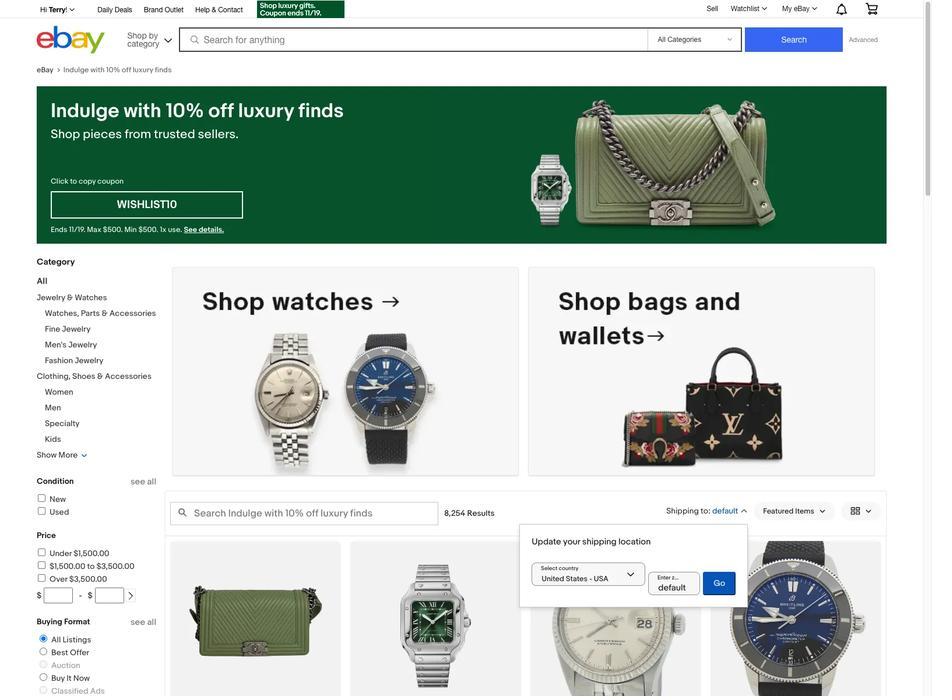 Task type: describe. For each thing, give the bounding box(es) containing it.
Best Offer radio
[[40, 648, 47, 656]]

women
[[45, 387, 73, 397]]

details.
[[199, 225, 224, 235]]

fashion jewelry link
[[45, 356, 104, 366]]

Classified Ads radio
[[40, 687, 47, 694]]

pieces
[[83, 127, 122, 142]]

daily deals
[[98, 6, 132, 14]]

1x
[[160, 225, 166, 235]]

brand
[[144, 6, 163, 14]]

Under $1,500.00 checkbox
[[38, 549, 46, 557]]

brand outlet
[[144, 6, 184, 14]]

mens 46mm breitling super ocean automatic watch with blue and dial rubber strap image
[[714, 541, 880, 697]]

all for all listings
[[51, 635, 61, 645]]

buying
[[37, 617, 62, 627]]

update your shipping location main content
[[165, 258, 887, 697]]

fine jewelry link
[[45, 324, 91, 334]]

jewelry up clothing, shoes & accessories link
[[75, 356, 104, 366]]

specialty link
[[45, 419, 80, 429]]

best offer
[[51, 648, 89, 658]]

ends 11/19. max $500. min $500. 1x use. see details.
[[51, 225, 224, 235]]

men's jewelry link
[[45, 340, 97, 350]]

fashion
[[45, 356, 73, 366]]

All Listings radio
[[40, 635, 47, 643]]

click
[[51, 177, 68, 186]]

buy it now link
[[35, 674, 92, 684]]

indulge for indulge with 10% off luxury finds
[[63, 65, 89, 75]]

luxury for indulge with 10% off luxury finds
[[133, 65, 153, 75]]

ebay inside 'link'
[[795, 5, 810, 13]]

help & contact
[[195, 6, 243, 14]]

copy
[[79, 177, 96, 186]]

with for indulge with 10% off luxury finds
[[91, 65, 105, 75]]

submit price range image
[[126, 592, 135, 600]]

women link
[[45, 387, 73, 397]]

& right parts
[[102, 309, 108, 319]]

indulge with 10% off luxury finds
[[63, 65, 172, 75]]

see all button for condition
[[131, 477, 156, 488]]

$ for maximum value "text field"
[[88, 591, 93, 601]]

0 vertical spatial accessories
[[110, 309, 156, 319]]

specialty
[[45, 419, 80, 429]]

1 vertical spatial accessories
[[105, 372, 152, 382]]

daily
[[98, 6, 113, 14]]

price
[[37, 531, 56, 541]]

under
[[50, 549, 72, 559]]

indulge for indulge with 10% off luxury finds shop pieces from trusted sellers.
[[51, 99, 119, 124]]

advanced link
[[844, 28, 884, 51]]

advanced
[[850, 36, 879, 43]]

watches image
[[173, 268, 519, 475]]

deals
[[115, 6, 132, 14]]

kids link
[[45, 435, 61, 445]]

8,254
[[445, 509, 466, 519]]

Used checkbox
[[38, 508, 46, 515]]

outlet
[[165, 6, 184, 14]]

wishlist10 button
[[51, 191, 243, 219]]

rolex datejust men stainless steel watch 18k white gold fluted bezel silver 1601 image
[[542, 541, 691, 697]]

show more
[[37, 450, 78, 460]]

over $3,500.00 link
[[36, 575, 107, 585]]

all listings
[[51, 635, 91, 645]]

0 vertical spatial $3,500.00
[[97, 562, 135, 572]]

Maximum Value text field
[[95, 588, 124, 604]]

daily deals link
[[98, 4, 132, 17]]

click to copy coupon
[[51, 177, 124, 186]]

ebay link
[[37, 65, 63, 75]]

help
[[195, 6, 210, 14]]

finds for indulge with 10% off luxury finds
[[155, 65, 172, 75]]

kids
[[45, 435, 61, 445]]

watches,
[[45, 309, 79, 319]]

now
[[73, 674, 90, 684]]

ends
[[51, 225, 67, 235]]

new link
[[36, 495, 66, 505]]

it
[[67, 674, 72, 684]]

auction
[[51, 661, 80, 671]]

coupon
[[97, 177, 124, 186]]

under $1,500.00 link
[[36, 549, 109, 559]]

my ebay
[[783, 5, 810, 13]]

clothing, shoes & accessories link
[[37, 372, 152, 382]]

contact
[[218, 6, 243, 14]]

update
[[532, 537, 562, 548]]

from
[[125, 127, 151, 142]]

best
[[51, 648, 68, 658]]

used
[[50, 508, 69, 518]]

format
[[64, 617, 90, 627]]

buy it now
[[51, 674, 90, 684]]

your shopping cart image
[[866, 3, 879, 15]]

with for indulge with 10% off luxury finds shop pieces from trusted sellers.
[[124, 99, 161, 124]]

all for condition
[[147, 477, 156, 488]]

sell
[[707, 4, 719, 13]]

men link
[[45, 403, 61, 413]]



Task type: vqa. For each thing, say whether or not it's contained in the screenshot.
My eBay link
yes



Task type: locate. For each thing, give the bounding box(es) containing it.
1 vertical spatial all
[[147, 617, 156, 628]]

0 vertical spatial all
[[37, 276, 47, 287]]

1 horizontal spatial luxury
[[238, 99, 294, 124]]

use.
[[168, 225, 182, 235]]

shipping
[[583, 537, 617, 548]]

see
[[184, 225, 197, 235]]

1 vertical spatial see all button
[[131, 617, 156, 628]]

2 see all from the top
[[131, 617, 156, 628]]

0 vertical spatial to
[[70, 177, 77, 186]]

1 vertical spatial $1,500.00
[[50, 562, 85, 572]]

clothing,
[[37, 372, 71, 382]]

men
[[45, 403, 61, 413]]

$ for minimum value text field
[[37, 591, 42, 601]]

10% for indulge with 10% off luxury finds
[[106, 65, 120, 75]]

men's
[[45, 340, 67, 350]]

0 horizontal spatial luxury
[[133, 65, 153, 75]]

0 vertical spatial off
[[122, 65, 131, 75]]

0 horizontal spatial $500.
[[103, 225, 123, 235]]

1 vertical spatial off
[[209, 99, 234, 124]]

$1,500.00 to $3,500.00
[[50, 562, 135, 572]]

1 horizontal spatial ebay
[[795, 5, 810, 13]]

all
[[147, 477, 156, 488], [147, 617, 156, 628]]

with right ebay "link"
[[91, 65, 105, 75]]

Buy It Now radio
[[40, 674, 47, 681]]

1 vertical spatial ebay
[[37, 65, 53, 75]]

with
[[91, 65, 105, 75], [124, 99, 161, 124]]

sellers.
[[198, 127, 239, 142]]

1 vertical spatial luxury
[[238, 99, 294, 124]]

get the coupon image
[[257, 1, 345, 18]]

all down the category
[[37, 276, 47, 287]]

results
[[468, 509, 495, 519]]

& right shoes
[[97, 372, 103, 382]]

trusted
[[154, 127, 195, 142]]

0 vertical spatial indulge
[[63, 65, 89, 75]]

watches
[[75, 293, 107, 303]]

1 horizontal spatial with
[[124, 99, 161, 124]]

see all
[[131, 477, 156, 488], [131, 617, 156, 628]]

0 horizontal spatial $
[[37, 591, 42, 601]]

0 vertical spatial luxury
[[133, 65, 153, 75]]

under $1,500.00
[[50, 549, 109, 559]]

jewelry up the "men's jewelry" link
[[62, 324, 91, 334]]

watches, parts & accessories link
[[45, 309, 156, 319]]

None submit
[[746, 27, 844, 52], [704, 572, 736, 596], [746, 27, 844, 52], [704, 572, 736, 596]]

accessories right parts
[[110, 309, 156, 319]]

1 $ from the left
[[37, 591, 42, 601]]

1 horizontal spatial to
[[87, 562, 95, 572]]

0 vertical spatial see all button
[[131, 477, 156, 488]]

none text field the "handbags"
[[529, 268, 875, 476]]

banner
[[37, 0, 887, 57]]

2 all from the top
[[147, 617, 156, 628]]

location
[[619, 537, 651, 548]]

1 vertical spatial with
[[124, 99, 161, 124]]

0 vertical spatial ebay
[[795, 5, 810, 13]]

$3,500.00 down $1,500.00 to $3,500.00 link
[[69, 575, 107, 585]]

show
[[37, 450, 57, 460]]

watchlist link
[[725, 2, 773, 16]]

accessories
[[110, 309, 156, 319], [105, 372, 152, 382]]

1 vertical spatial see
[[131, 617, 145, 628]]

all
[[37, 276, 47, 287], [51, 635, 61, 645]]

parts
[[81, 309, 100, 319]]

all for all
[[37, 276, 47, 287]]

0 horizontal spatial ebay
[[37, 65, 53, 75]]

0 horizontal spatial all
[[37, 276, 47, 287]]

&
[[212, 6, 216, 14], [67, 293, 73, 303], [102, 309, 108, 319], [97, 372, 103, 382]]

1 horizontal spatial $500.
[[139, 225, 158, 235]]

shoes
[[72, 372, 96, 382]]

10%
[[106, 65, 120, 75], [166, 99, 204, 124]]

banner containing sell
[[37, 0, 887, 57]]

$3,500.00 up maximum value "text field"
[[97, 562, 135, 572]]

11/19.
[[69, 225, 85, 235]]

1 horizontal spatial $
[[88, 591, 93, 601]]

luxury for indulge with 10% off luxury finds shop pieces from trusted sellers.
[[238, 99, 294, 124]]

see for buying format
[[131, 617, 145, 628]]

None text field
[[529, 268, 875, 476], [532, 563, 646, 586], [532, 563, 646, 586]]

jewelry
[[37, 293, 65, 303], [62, 324, 91, 334], [68, 340, 97, 350], [75, 356, 104, 366]]

0 horizontal spatial to
[[70, 177, 77, 186]]

show more button
[[37, 450, 88, 460]]

1 all from the top
[[147, 477, 156, 488]]

$500. left the min
[[103, 225, 123, 235]]

brand outlet link
[[144, 4, 184, 17]]

$1,500.00
[[74, 549, 109, 559], [50, 562, 85, 572]]

Over $3,500.00 checkbox
[[38, 575, 46, 582]]

0 horizontal spatial with
[[91, 65, 105, 75]]

none text field watches
[[173, 268, 519, 476]]

finds inside indulge with 10% off luxury finds shop pieces from trusted sellers.
[[299, 99, 344, 124]]

2 see all button from the top
[[131, 617, 156, 628]]

off for indulge with 10% off luxury finds shop pieces from trusted sellers.
[[209, 99, 234, 124]]

offer
[[70, 648, 89, 658]]

1 vertical spatial indulge
[[51, 99, 119, 124]]

luxury
[[133, 65, 153, 75], [238, 99, 294, 124]]

min
[[125, 225, 137, 235]]

& up 'watches,'
[[67, 293, 73, 303]]

off for indulge with 10% off luxury finds
[[122, 65, 131, 75]]

& right the "help"
[[212, 6, 216, 14]]

2 $ from the left
[[88, 591, 93, 601]]

$
[[37, 591, 42, 601], [88, 591, 93, 601]]

all listings link
[[35, 635, 94, 645]]

Auction radio
[[40, 661, 47, 669]]

indulge inside indulge with 10% off luxury finds shop pieces from trusted sellers.
[[51, 99, 119, 124]]

1 horizontal spatial all
[[51, 635, 61, 645]]

listings
[[63, 635, 91, 645]]

New checkbox
[[38, 495, 46, 502]]

fine
[[45, 324, 60, 334]]

see all for buying format
[[131, 617, 156, 628]]

to for copy
[[70, 177, 77, 186]]

$500.
[[103, 225, 123, 235], [139, 225, 158, 235]]

1 see from the top
[[131, 477, 145, 488]]

jewelry & watches watches, parts & accessories fine jewelry men's jewelry fashion jewelry clothing, shoes & accessories women men specialty kids
[[37, 293, 156, 445]]

2 $500. from the left
[[139, 225, 158, 235]]

jewelry up the fashion jewelry link at bottom left
[[68, 340, 97, 350]]

wishlist10
[[117, 198, 177, 212]]

chanel calfskin chevron quilted medium boy flap light green bag image
[[170, 541, 341, 697]]

0 vertical spatial see all
[[131, 477, 156, 488]]

max
[[87, 225, 101, 235]]

my
[[783, 5, 793, 13]]

luxury inside indulge with 10% off luxury finds shop pieces from trusted sellers.
[[238, 99, 294, 124]]

1 vertical spatial finds
[[299, 99, 344, 124]]

account navigation
[[37, 0, 887, 20]]

1 vertical spatial $3,500.00
[[69, 575, 107, 585]]

$1,500.00 to $3,500.00 checkbox
[[38, 562, 46, 569]]

used link
[[36, 508, 69, 518]]

cartier santos medium 35.1mm wssa0061 steel roman green dial new/complete 2023 image
[[351, 563, 522, 691]]

sell link
[[702, 4, 724, 13]]

see for condition
[[131, 477, 145, 488]]

10% for indulge with 10% off luxury finds shop pieces from trusted sellers.
[[166, 99, 204, 124]]

jewelry up 'watches,'
[[37, 293, 65, 303]]

$ right -
[[88, 591, 93, 601]]

jewelry & watches link
[[37, 293, 107, 303]]

to down under $1,500.00
[[87, 562, 95, 572]]

2 see from the top
[[131, 617, 145, 628]]

1 $500. from the left
[[103, 225, 123, 235]]

-
[[79, 591, 82, 601]]

0 horizontal spatial off
[[122, 65, 131, 75]]

watchlist
[[732, 5, 760, 13]]

0 vertical spatial see
[[131, 477, 145, 488]]

0 vertical spatial 10%
[[106, 65, 120, 75]]

10% inside indulge with 10% off luxury finds shop pieces from trusted sellers.
[[166, 99, 204, 124]]

over $3,500.00
[[50, 575, 107, 585]]

buy
[[51, 674, 65, 684]]

category
[[37, 257, 75, 268]]

more
[[59, 450, 78, 460]]

all right all listings option
[[51, 635, 61, 645]]

best offer link
[[35, 648, 92, 658]]

0 horizontal spatial 10%
[[106, 65, 120, 75]]

accessories right shoes
[[105, 372, 152, 382]]

indulge with 10% off luxury finds shop pieces from trusted sellers.
[[51, 99, 344, 142]]

0 vertical spatial with
[[91, 65, 105, 75]]

finds for indulge with 10% off luxury finds shop pieces from trusted sellers.
[[299, 99, 344, 124]]

1 horizontal spatial off
[[209, 99, 234, 124]]

1 vertical spatial see all
[[131, 617, 156, 628]]

0 vertical spatial $1,500.00
[[74, 549, 109, 559]]

indulge
[[63, 65, 89, 75], [51, 99, 119, 124]]

$ down over $3,500.00 option
[[37, 591, 42, 601]]

$1,500.00 up over $3,500.00 link
[[50, 562, 85, 572]]

my ebay link
[[777, 2, 823, 16]]

Minimum Value text field
[[44, 588, 73, 604]]

0 vertical spatial all
[[147, 477, 156, 488]]

0 vertical spatial finds
[[155, 65, 172, 75]]

1 horizontal spatial finds
[[299, 99, 344, 124]]

1 vertical spatial to
[[87, 562, 95, 572]]

to for $3,500.00
[[87, 562, 95, 572]]

all for buying format
[[147, 617, 156, 628]]

1 see all button from the top
[[131, 477, 156, 488]]

1 see all from the top
[[131, 477, 156, 488]]

1 horizontal spatial 10%
[[166, 99, 204, 124]]

to left copy on the left of the page
[[70, 177, 77, 186]]

1 vertical spatial all
[[51, 635, 61, 645]]

$1,500.00 to $3,500.00 link
[[36, 562, 135, 572]]

over
[[50, 575, 67, 585]]

new
[[50, 495, 66, 505]]

shop
[[51, 127, 80, 142]]

None text field
[[173, 268, 519, 476], [649, 572, 701, 596], [649, 572, 701, 596]]

with inside indulge with 10% off luxury finds shop pieces from trusted sellers.
[[124, 99, 161, 124]]

see all button for buying format
[[131, 617, 156, 628]]

handbags image
[[529, 268, 875, 475]]

1 vertical spatial 10%
[[166, 99, 204, 124]]

ebay
[[795, 5, 810, 13], [37, 65, 53, 75]]

$500. left 1x
[[139, 225, 158, 235]]

& inside 'link'
[[212, 6, 216, 14]]

off inside indulge with 10% off luxury finds shop pieces from trusted sellers.
[[209, 99, 234, 124]]

auction link
[[35, 661, 83, 671]]

$1,500.00 up $1,500.00 to $3,500.00
[[74, 549, 109, 559]]

0 horizontal spatial finds
[[155, 65, 172, 75]]

help & contact link
[[195, 4, 243, 17]]

with up from
[[124, 99, 161, 124]]

see all button
[[131, 477, 156, 488], [131, 617, 156, 628]]

see all for condition
[[131, 477, 156, 488]]



